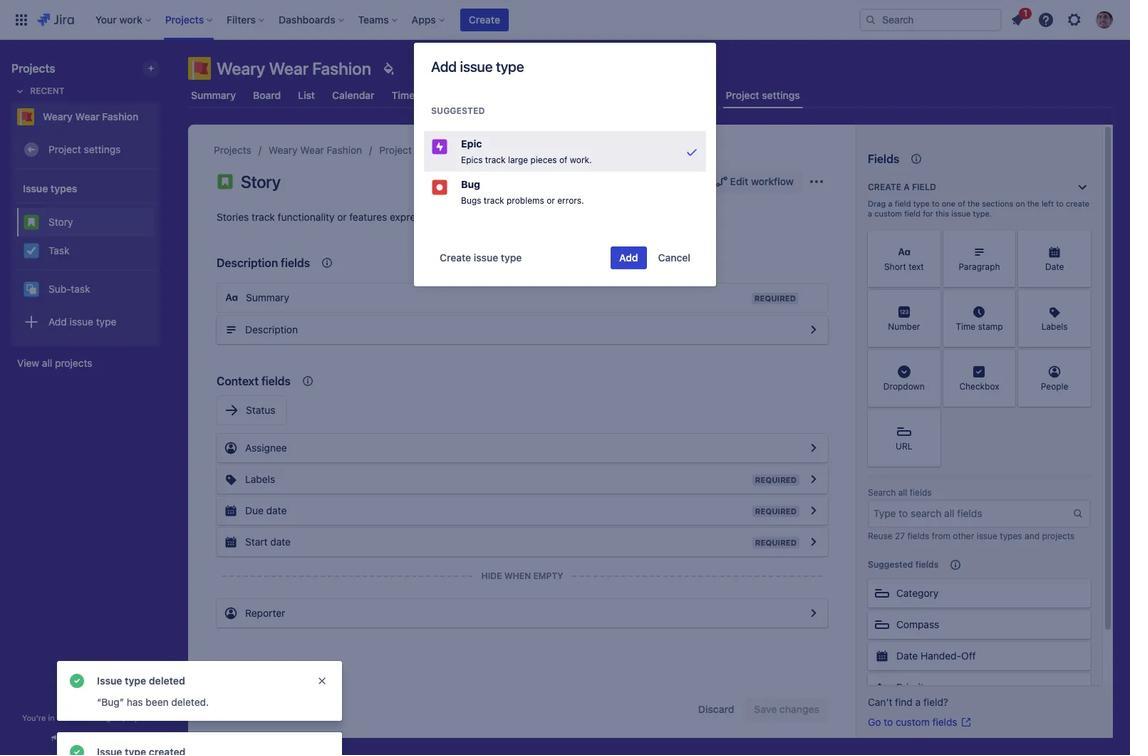 Task type: locate. For each thing, give the bounding box(es) containing it.
0 vertical spatial description
[[217, 257, 278, 269]]

0 vertical spatial date
[[1046, 262, 1065, 273]]

1 horizontal spatial all
[[899, 488, 908, 498]]

tab list containing project settings
[[180, 83, 1122, 108]]

0 horizontal spatial story
[[48, 216, 73, 228]]

1 vertical spatial weary wear fashion link
[[269, 142, 362, 159]]

0 vertical spatial issue
[[469, 144, 493, 156]]

2 vertical spatial add
[[48, 316, 67, 328]]

create inside create issue type button
[[440, 252, 471, 264]]

date inside button
[[897, 650, 918, 662]]

0 vertical spatial summary
[[191, 89, 236, 101]]

1 vertical spatial success image
[[68, 744, 86, 756]]

issue down goals.
[[474, 252, 498, 264]]

success image
[[68, 744, 86, 756]]

weary wear fashion link
[[11, 103, 154, 131], [269, 142, 362, 159]]

you're in a team-managed project
[[22, 714, 149, 723]]

1 horizontal spatial the
[[1028, 199, 1040, 208]]

1 horizontal spatial add issue type
[[431, 58, 524, 75]]

summary down description fields
[[246, 292, 290, 304]]

work.
[[570, 155, 592, 165]]

issue types link
[[469, 142, 521, 159]]

task
[[48, 244, 70, 256]]

view all projects
[[17, 357, 92, 369]]

2 horizontal spatial settings
[[762, 89, 800, 101]]

settings
[[762, 89, 800, 101], [84, 143, 121, 155], [415, 144, 452, 156]]

a right the in on the bottom left
[[57, 714, 61, 723]]

of left work.
[[560, 155, 568, 165]]

create inside create button
[[469, 13, 500, 25]]

of right one
[[958, 199, 966, 208]]

or left "errors."
[[547, 195, 555, 206]]

create a field
[[868, 182, 937, 192]]

go to custom fields
[[868, 716, 958, 729]]

0 horizontal spatial the
[[968, 199, 980, 208]]

weary down recent
[[43, 110, 73, 123]]

the right on
[[1028, 199, 1040, 208]]

add inside "button"
[[620, 252, 638, 264]]

add issue type down create button
[[431, 58, 524, 75]]

or left the features
[[337, 211, 347, 223]]

primary element
[[9, 0, 860, 40]]

issue up bug
[[469, 144, 493, 156]]

1 horizontal spatial project settings
[[379, 144, 452, 156]]

1 group from the top
[[17, 170, 154, 345]]

jira image
[[37, 11, 74, 28], [37, 11, 74, 28]]

1 horizontal spatial issue types
[[469, 144, 521, 156]]

more information about the suggested fields image
[[948, 557, 965, 574]]

calendar
[[332, 89, 375, 101]]

labels up "due date"
[[245, 473, 275, 485]]

track right stories
[[252, 211, 275, 223]]

wear
[[269, 58, 309, 78], [75, 110, 100, 123], [300, 144, 324, 156]]

1 horizontal spatial of
[[958, 199, 966, 208]]

0 vertical spatial custom
[[875, 209, 902, 218]]

group containing issue types
[[17, 170, 154, 345]]

projects down add issue type button
[[55, 357, 92, 369]]

0 horizontal spatial to
[[884, 716, 893, 729]]

issue up "bug"
[[97, 675, 122, 687]]

2 horizontal spatial issue
[[469, 144, 493, 156]]

to
[[932, 199, 940, 208], [1057, 199, 1064, 208], [884, 716, 893, 729]]

0 vertical spatial open field configuration image
[[806, 440, 823, 457]]

1 success image from the top
[[68, 673, 86, 690]]

project settings
[[726, 89, 800, 101], [48, 143, 121, 155], [379, 144, 452, 156]]

date for start date
[[270, 536, 291, 548]]

required for due date
[[755, 507, 797, 516]]

1 horizontal spatial projects
[[214, 144, 251, 156]]

types inside group
[[51, 182, 77, 194]]

projects up issue type icon
[[214, 144, 251, 156]]

add right add issue type image
[[48, 316, 67, 328]]

0 horizontal spatial summary
[[191, 89, 236, 101]]

open field configuration image inside assignee button
[[806, 440, 823, 457]]

0 vertical spatial open field configuration image
[[806, 321, 823, 339]]

tab list
[[180, 83, 1122, 108]]

1 horizontal spatial labels
[[1042, 322, 1068, 332]]

labels up people
[[1042, 322, 1068, 332]]

project settings link down timeline link
[[379, 142, 452, 159]]

left
[[1042, 199, 1054, 208]]

0 vertical spatial projects
[[55, 357, 92, 369]]

sub-
[[48, 283, 71, 295]]

description up context fields
[[245, 324, 298, 336]]

0 horizontal spatial or
[[337, 211, 347, 223]]

issue down create button
[[460, 58, 493, 75]]

field
[[912, 182, 937, 192], [895, 199, 911, 208], [905, 209, 921, 218]]

has
[[127, 696, 143, 709]]

open field configuration image inside reporter button
[[806, 605, 823, 622]]

1 horizontal spatial project settings link
[[379, 142, 452, 159]]

reporter
[[245, 607, 285, 619]]

recent
[[30, 86, 65, 96]]

2 horizontal spatial weary
[[269, 144, 298, 156]]

all right view
[[42, 357, 52, 369]]

1 vertical spatial date
[[270, 536, 291, 548]]

all for search
[[899, 488, 908, 498]]

selected image
[[684, 143, 701, 160]]

2 horizontal spatial to
[[1057, 199, 1064, 208]]

1 vertical spatial fashion
[[102, 110, 139, 123]]

2 vertical spatial weary wear fashion
[[269, 144, 362, 156]]

group
[[17, 170, 154, 345], [17, 202, 154, 269]]

weary wear fashion link down recent
[[11, 103, 154, 131]]

0 vertical spatial weary wear fashion
[[217, 58, 371, 78]]

2 vertical spatial field
[[905, 209, 921, 218]]

open field configuration image
[[806, 321, 823, 339], [806, 471, 823, 488], [806, 503, 823, 520]]

the up type. on the right of page
[[968, 199, 980, 208]]

drag a field type to one of the sections on the left to create a custom field for this issue type.
[[868, 199, 1090, 218]]

1 vertical spatial all
[[899, 488, 908, 498]]

features
[[350, 211, 387, 223]]

type down goals.
[[501, 252, 522, 264]]

issue right the other
[[977, 531, 998, 542]]

1 vertical spatial description
[[245, 324, 298, 336]]

field for create
[[912, 182, 937, 192]]

type up has
[[125, 675, 146, 687]]

projects right the and
[[1042, 531, 1075, 542]]

all for view
[[42, 357, 52, 369]]

date for due date
[[266, 505, 287, 517]]

fields right search
[[910, 488, 932, 498]]

issue for issue types link
[[469, 144, 493, 156]]

date right due on the left bottom of page
[[266, 505, 287, 517]]

0 horizontal spatial projects
[[11, 62, 55, 75]]

open field configuration image for reporter
[[806, 605, 823, 622]]

field left for
[[905, 209, 921, 218]]

to right left at the top of the page
[[1057, 199, 1064, 208]]

type down create button
[[496, 58, 524, 75]]

open field configuration image
[[806, 440, 823, 457], [806, 534, 823, 551], [806, 605, 823, 622]]

short text
[[885, 262, 924, 273]]

open field configuration image for assignee
[[806, 440, 823, 457]]

projects up recent
[[11, 62, 55, 75]]

all right search
[[899, 488, 908, 498]]

track inside bug bugs track problems or errors.
[[484, 195, 504, 206]]

27
[[895, 531, 905, 542]]

description fields
[[217, 257, 310, 269]]

suggested up 'epic' on the left top of the page
[[431, 106, 485, 116]]

a down more information about the fields "icon"
[[904, 182, 910, 192]]

to up this on the top right
[[932, 199, 940, 208]]

2 vertical spatial create
[[440, 252, 471, 264]]

compass
[[897, 619, 940, 631]]

board
[[253, 89, 281, 101]]

1 vertical spatial field
[[895, 199, 911, 208]]

0 horizontal spatial types
[[51, 182, 77, 194]]

0 horizontal spatial project settings link
[[17, 135, 154, 164]]

context
[[217, 375, 259, 388]]

story up task
[[48, 216, 73, 228]]

to right the go
[[884, 716, 893, 729]]

0 vertical spatial add issue type
[[431, 58, 524, 75]]

summary link
[[188, 83, 239, 108]]

0 vertical spatial weary wear fashion link
[[11, 103, 154, 131]]

add up timeline
[[431, 58, 457, 75]]

stamp
[[978, 322, 1003, 332]]

issue inside group
[[23, 182, 48, 194]]

date down left at the top of the page
[[1046, 262, 1065, 273]]

weary up board
[[217, 58, 265, 78]]

suggested inside add issue type dialog
[[431, 106, 485, 116]]

0 horizontal spatial issue
[[23, 182, 48, 194]]

0 vertical spatial date
[[266, 505, 287, 517]]

search
[[868, 488, 896, 498]]

1 vertical spatial wear
[[75, 110, 100, 123]]

1 vertical spatial issue types
[[23, 182, 77, 194]]

date
[[1046, 262, 1065, 273], [897, 650, 918, 662]]

suggested for suggested
[[431, 106, 485, 116]]

custom down drag
[[875, 209, 902, 218]]

projects
[[55, 357, 92, 369], [1042, 531, 1075, 542]]

custom down can't find a field?
[[896, 716, 930, 729]]

number
[[888, 322, 921, 332]]

field for drag
[[895, 199, 911, 208]]

track inside epic epics track large pieces of work.
[[485, 155, 506, 165]]

0 vertical spatial success image
[[68, 673, 86, 690]]

0 vertical spatial track
[[485, 155, 506, 165]]

0 horizontal spatial add issue type
[[48, 316, 116, 328]]

create banner
[[0, 0, 1131, 40]]

weary right projects link
[[269, 144, 298, 156]]

weary wear fashion link down "list" link
[[269, 142, 362, 159]]

deleted.
[[171, 696, 209, 709]]

1 the from the left
[[968, 199, 980, 208]]

3 open field configuration image from the top
[[806, 605, 823, 622]]

type up for
[[914, 199, 930, 208]]

1 horizontal spatial settings
[[415, 144, 452, 156]]

field down create a field
[[895, 199, 911, 208]]

cancel
[[658, 252, 691, 264]]

find
[[895, 696, 913, 709]]

0 vertical spatial issue types
[[469, 144, 521, 156]]

issue up story link
[[23, 182, 48, 194]]

add issue type dialog
[[414, 43, 716, 287]]

story right issue type icon
[[241, 172, 281, 192]]

project settings link down recent
[[17, 135, 154, 164]]

date right start
[[270, 536, 291, 548]]

epics
[[461, 155, 483, 165]]

collapse recent projects image
[[11, 83, 29, 100]]

types for group containing issue types
[[51, 182, 77, 194]]

1 horizontal spatial project
[[379, 144, 412, 156]]

issue for group containing issue types
[[23, 182, 48, 194]]

can't
[[868, 696, 893, 709]]

0 horizontal spatial of
[[560, 155, 568, 165]]

0 vertical spatial all
[[42, 357, 52, 369]]

types up story link
[[51, 182, 77, 194]]

to inside "go to custom fields" link
[[884, 716, 893, 729]]

1 horizontal spatial weary wear fashion link
[[269, 142, 362, 159]]

issue types
[[469, 144, 521, 156], [23, 182, 77, 194]]

give feedback
[[63, 734, 122, 744]]

discard button
[[690, 699, 743, 721]]

description inside button
[[245, 324, 298, 336]]

create
[[469, 13, 500, 25], [868, 182, 902, 192], [440, 252, 471, 264]]

field up for
[[912, 182, 937, 192]]

field?
[[924, 696, 949, 709]]

epic
[[461, 138, 482, 150]]

1 open field configuration image from the top
[[806, 321, 823, 339]]

fields left more information about the suggested fields icon at bottom
[[916, 560, 939, 570]]

this
[[936, 209, 950, 218]]

0 vertical spatial types
[[495, 144, 521, 156]]

0 horizontal spatial settings
[[84, 143, 121, 155]]

types right 'epic' on the left top of the page
[[495, 144, 521, 156]]

0 horizontal spatial date
[[897, 650, 918, 662]]

0 horizontal spatial add
[[48, 316, 67, 328]]

add issue type inside add issue type button
[[48, 316, 116, 328]]

weary wear fashion up list
[[217, 58, 371, 78]]

0 vertical spatial or
[[547, 195, 555, 206]]

required for summary
[[755, 294, 796, 303]]

add left cancel
[[620, 252, 638, 264]]

or inside bug bugs track problems or errors.
[[547, 195, 555, 206]]

1 vertical spatial weary
[[43, 110, 73, 123]]

1 vertical spatial suggested
[[868, 560, 914, 570]]

success image
[[68, 673, 86, 690], [68, 744, 86, 756]]

1 open field configuration image from the top
[[806, 440, 823, 457]]

story
[[241, 172, 281, 192], [48, 216, 73, 228]]

2 horizontal spatial project
[[726, 89, 760, 101]]

open field configuration image for due date
[[806, 503, 823, 520]]

weary wear fashion
[[217, 58, 371, 78], [43, 110, 139, 123], [269, 144, 362, 156]]

types left the and
[[1000, 531, 1023, 542]]

category
[[897, 587, 939, 599]]

track left large at the top of page
[[485, 155, 506, 165]]

add issue type image
[[23, 314, 40, 331]]

0 vertical spatial create
[[469, 13, 500, 25]]

description
[[217, 257, 278, 269], [245, 324, 298, 336]]

a
[[904, 182, 910, 192], [888, 199, 893, 208], [868, 209, 873, 218], [916, 696, 921, 709], [57, 714, 61, 723]]

2 vertical spatial open field configuration image
[[806, 503, 823, 520]]

team-
[[64, 714, 86, 723]]

1 horizontal spatial suggested
[[868, 560, 914, 570]]

fields right 27
[[908, 531, 930, 542]]

1 horizontal spatial types
[[495, 144, 521, 156]]

this link will be opened in a new tab image
[[961, 717, 972, 729]]

0 vertical spatial story
[[241, 172, 281, 192]]

more information about the fields image
[[908, 150, 925, 168]]

description down stories
[[217, 257, 278, 269]]

2 vertical spatial issue
[[97, 675, 122, 687]]

1 vertical spatial open field configuration image
[[806, 534, 823, 551]]

url
[[896, 442, 913, 452]]

fields left more information about the context fields icon
[[281, 257, 310, 269]]

fields left more information about the context fields image
[[261, 375, 291, 388]]

1 horizontal spatial or
[[547, 195, 555, 206]]

2 horizontal spatial add
[[620, 252, 638, 264]]

add
[[431, 58, 457, 75], [620, 252, 638, 264], [48, 316, 67, 328]]

dismiss image
[[317, 676, 328, 687]]

1 vertical spatial open field configuration image
[[806, 471, 823, 488]]

date for date
[[1046, 262, 1065, 273]]

reporter button
[[217, 600, 828, 628]]

0 vertical spatial suggested
[[431, 106, 485, 116]]

summary left board
[[191, 89, 236, 101]]

weary wear fashion down recent
[[43, 110, 139, 123]]

0 vertical spatial field
[[912, 182, 937, 192]]

issue down one
[[952, 209, 971, 218]]

type
[[496, 58, 524, 75], [914, 199, 930, 208], [501, 252, 522, 264], [96, 316, 116, 328], [125, 675, 146, 687]]

add issue type down sub-task link
[[48, 316, 116, 328]]

0 vertical spatial add
[[431, 58, 457, 75]]

add issue type inside add issue type dialog
[[431, 58, 524, 75]]

types for issue types link
[[495, 144, 521, 156]]

2 vertical spatial fashion
[[327, 144, 362, 156]]

issue down sub-task link
[[70, 316, 93, 328]]

0 vertical spatial projects
[[11, 62, 55, 75]]

1 vertical spatial custom
[[896, 716, 930, 729]]

1 vertical spatial track
[[484, 195, 504, 206]]

date up priority
[[897, 650, 918, 662]]

people
[[1041, 382, 1069, 392]]

1 horizontal spatial weary
[[217, 58, 265, 78]]

required for labels
[[755, 475, 797, 485]]

1 horizontal spatial date
[[1046, 262, 1065, 273]]

1 horizontal spatial projects
[[1042, 531, 1075, 542]]

issue types inside group
[[23, 182, 77, 194]]

1 vertical spatial types
[[51, 182, 77, 194]]

task link
[[17, 237, 154, 265]]

weary wear fashion down "list" link
[[269, 144, 362, 156]]

add issue type
[[431, 58, 524, 75], [48, 316, 116, 328]]

fields left this link will be opened in a new tab "image"
[[933, 716, 958, 729]]

add inside button
[[48, 316, 67, 328]]

3 open field configuration image from the top
[[806, 503, 823, 520]]

due
[[245, 505, 264, 517]]

track up goals.
[[484, 195, 504, 206]]

create
[[1066, 199, 1090, 208]]

2 group from the top
[[17, 202, 154, 269]]

project
[[726, 89, 760, 101], [48, 143, 81, 155], [379, 144, 412, 156]]

suggested down 27
[[868, 560, 914, 570]]

task
[[71, 283, 90, 295]]

list
[[298, 89, 315, 101]]

edit
[[730, 175, 749, 187]]

2 open field configuration image from the top
[[806, 471, 823, 488]]

1 vertical spatial create
[[868, 182, 902, 192]]

0 horizontal spatial issue types
[[23, 182, 77, 194]]

labels
[[1042, 322, 1068, 332], [245, 473, 275, 485]]

go
[[868, 716, 881, 729]]



Task type: describe. For each thing, give the bounding box(es) containing it.
a right the find
[[916, 696, 921, 709]]

create for create issue type
[[440, 252, 471, 264]]

2 vertical spatial track
[[252, 211, 275, 223]]

of inside drag a field type to one of the sections on the left to create a custom field for this issue type.
[[958, 199, 966, 208]]

edit workflow
[[730, 175, 794, 187]]

issue types for issue types link
[[469, 144, 521, 156]]

epic epics track large pieces of work.
[[461, 138, 592, 165]]

fields
[[868, 153, 900, 165]]

search all fields
[[868, 488, 932, 498]]

1 horizontal spatial issue
[[97, 675, 122, 687]]

give
[[63, 734, 81, 744]]

timeline
[[392, 89, 432, 101]]

search image
[[865, 14, 877, 25]]

dropdown
[[884, 382, 925, 392]]

track for epic
[[485, 155, 506, 165]]

2 horizontal spatial project settings
[[726, 89, 800, 101]]

user
[[453, 211, 473, 223]]

0 horizontal spatial weary
[[43, 110, 73, 123]]

issue inside drag a field type to one of the sections on the left to create a custom field for this issue type.
[[952, 209, 971, 218]]

drag
[[868, 199, 886, 208]]

story inside group
[[48, 216, 73, 228]]

2 vertical spatial weary
[[269, 144, 298, 156]]

start date
[[245, 536, 291, 548]]

as
[[440, 211, 451, 223]]

reuse 27 fields from other issue types and projects
[[868, 531, 1075, 542]]

1 vertical spatial projects
[[1042, 531, 1075, 542]]

date handed-off
[[897, 650, 976, 662]]

reuse
[[868, 531, 893, 542]]

create for create a field
[[868, 182, 902, 192]]

track for bug
[[484, 195, 504, 206]]

story link
[[17, 208, 154, 237]]

board link
[[250, 83, 284, 108]]

type inside drag a field type to one of the sections on the left to create a custom field for this issue type.
[[914, 199, 930, 208]]

issue types for group containing issue types
[[23, 182, 77, 194]]

2 vertical spatial wear
[[300, 144, 324, 156]]

add issue type button
[[17, 308, 154, 336]]

"bug"
[[97, 696, 124, 709]]

sub-task
[[48, 283, 90, 295]]

type down sub-task link
[[96, 316, 116, 328]]

start
[[245, 536, 268, 548]]

suggested for suggested fields
[[868, 560, 914, 570]]

a down drag
[[868, 209, 873, 218]]

edit workflow button
[[708, 170, 803, 193]]

projects link
[[214, 142, 251, 159]]

create button
[[460, 8, 509, 31]]

0 vertical spatial labels
[[1042, 322, 1068, 332]]

1 horizontal spatial summary
[[246, 292, 290, 304]]

2 open field configuration image from the top
[[806, 534, 823, 551]]

on
[[1016, 199, 1026, 208]]

0 vertical spatial weary
[[217, 58, 265, 78]]

issue type deleted
[[97, 675, 185, 687]]

0 vertical spatial wear
[[269, 58, 309, 78]]

more information about the context fields image
[[299, 373, 316, 390]]

priority button
[[868, 674, 1091, 702]]

from
[[932, 531, 951, 542]]

errors.
[[558, 195, 584, 206]]

0 horizontal spatial projects
[[55, 357, 92, 369]]

summary inside "link"
[[191, 89, 236, 101]]

Type to search all fields text field
[[870, 501, 1073, 527]]

settings inside tab list
[[762, 89, 800, 101]]

list link
[[295, 83, 318, 108]]

Search field
[[860, 8, 1002, 31]]

group containing story
[[17, 202, 154, 269]]

problems
[[507, 195, 544, 206]]

1 vertical spatial or
[[337, 211, 347, 223]]

assignee
[[245, 442, 287, 454]]

1 horizontal spatial story
[[241, 172, 281, 192]]

calendar link
[[329, 83, 378, 108]]

create for create
[[469, 13, 500, 25]]

go to custom fields link
[[868, 716, 972, 730]]

1
[[1024, 7, 1028, 18]]

large
[[508, 155, 528, 165]]

description for description
[[245, 324, 298, 336]]

expressed
[[390, 211, 437, 223]]

0 horizontal spatial weary wear fashion link
[[11, 103, 154, 131]]

date for date handed-off
[[897, 650, 918, 662]]

can't find a field?
[[868, 696, 949, 709]]

and
[[1025, 531, 1040, 542]]

discard
[[699, 704, 735, 716]]

1 vertical spatial weary wear fashion
[[43, 110, 139, 123]]

description for description fields
[[217, 257, 278, 269]]

deleted
[[149, 675, 185, 687]]

bug
[[461, 178, 481, 190]]

1 horizontal spatial to
[[932, 199, 940, 208]]

1 vertical spatial projects
[[214, 144, 251, 156]]

time stamp
[[956, 322, 1003, 332]]

bugs
[[461, 195, 482, 206]]

2 vertical spatial types
[[1000, 531, 1023, 542]]

1 horizontal spatial add
[[431, 58, 457, 75]]

type.
[[973, 209, 992, 218]]

custom inside drag a field type to one of the sections on the left to create a custom field for this issue type.
[[875, 209, 902, 218]]

in
[[48, 714, 55, 723]]

status
[[246, 404, 275, 416]]

1 vertical spatial labels
[[245, 473, 275, 485]]

date handed-off button
[[868, 642, 1091, 671]]

0 horizontal spatial project
[[48, 143, 81, 155]]

managed
[[86, 714, 120, 723]]

required for start date
[[755, 538, 797, 547]]

sections
[[982, 199, 1014, 208]]

stories
[[217, 211, 249, 223]]

timeline link
[[389, 83, 435, 108]]

create issue type button
[[431, 247, 531, 270]]

one
[[942, 199, 956, 208]]

project
[[123, 714, 149, 723]]

issue type icon image
[[217, 173, 234, 190]]

functionality
[[278, 211, 335, 223]]

feedback
[[84, 734, 122, 744]]

of inside epic epics track large pieces of work.
[[560, 155, 568, 165]]

0 horizontal spatial project settings
[[48, 143, 121, 155]]

cancel button
[[650, 247, 699, 270]]

a right drag
[[888, 199, 893, 208]]

for
[[923, 209, 934, 218]]

2 success image from the top
[[68, 744, 86, 756]]

handed-
[[921, 650, 962, 662]]

assignee button
[[217, 434, 828, 463]]

goals.
[[476, 211, 504, 223]]

open field configuration image inside "description" button
[[806, 321, 823, 339]]

priority
[[897, 681, 930, 694]]

off
[[962, 650, 976, 662]]

issue inside group
[[70, 316, 93, 328]]

workflow
[[751, 175, 794, 187]]

give feedback button
[[40, 727, 131, 751]]

"bug" has been deleted.
[[97, 696, 209, 709]]

more information about the context fields image
[[319, 254, 336, 272]]

add button
[[611, 247, 647, 270]]

open field configuration image for labels
[[806, 471, 823, 488]]

time
[[956, 322, 976, 332]]

create issue type
[[440, 252, 522, 264]]

project inside tab list
[[726, 89, 760, 101]]

suggested fields
[[868, 560, 939, 570]]

description button
[[217, 316, 828, 344]]

checkbox
[[960, 382, 1000, 392]]

short
[[885, 262, 907, 273]]

0 vertical spatial fashion
[[312, 58, 371, 78]]

due date
[[245, 505, 287, 517]]

view
[[17, 357, 39, 369]]

2 the from the left
[[1028, 199, 1040, 208]]



Task type: vqa. For each thing, say whether or not it's contained in the screenshot.


